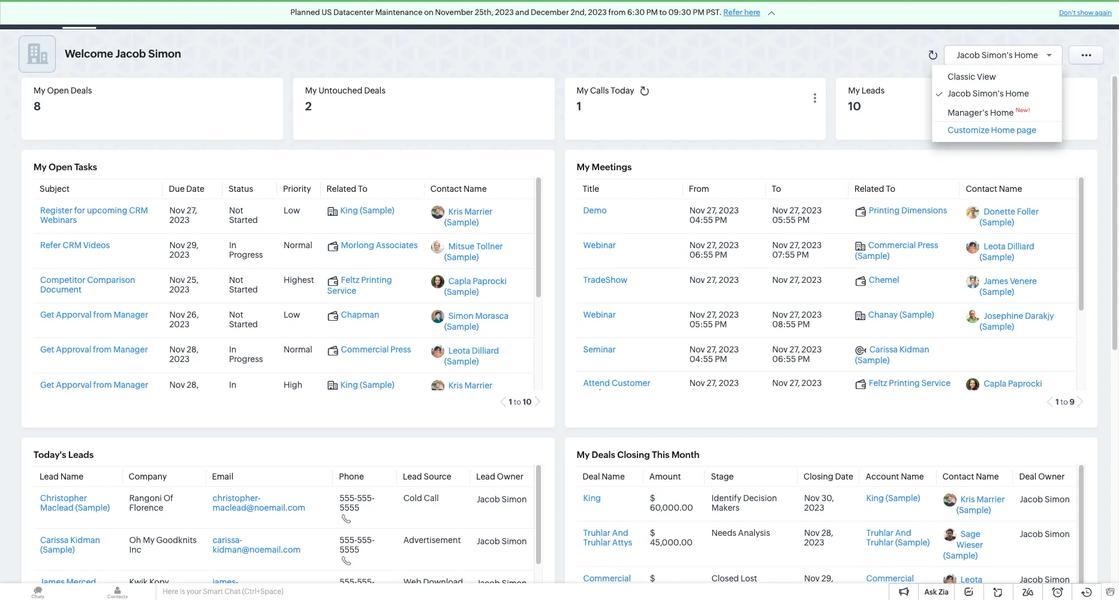 Task type: describe. For each thing, give the bounding box(es) containing it.
tollner
[[477, 242, 503, 252]]

simon inside simon morasca (sample)
[[449, 312, 474, 321]]

chat
[[225, 588, 241, 597]]

morlong associates link
[[327, 241, 418, 252]]

king (sample) for low
[[341, 206, 395, 216]]

foller
[[1018, 207, 1040, 217]]

1 vertical spatial 05:55
[[690, 320, 713, 330]]

products link
[[534, 0, 588, 29]]

3 to from the left
[[886, 184, 896, 194]]

0 vertical spatial carissa kidman (sample)
[[856, 345, 930, 365]]

normal for morlong
[[284, 241, 313, 250]]

commercial down printing dimensions link
[[869, 241, 917, 250]]

name for the contact name link on top of donette
[[1000, 184, 1023, 194]]

lead name
[[40, 473, 84, 482]]

2 vertical spatial 28,
[[822, 529, 834, 539]]

search image
[[946, 10, 956, 20]]

1 vertical spatial commercial press link
[[584, 575, 631, 594]]

0 vertical spatial commercial press (sample)
[[856, 241, 939, 261]]

1 horizontal spatial meetings
[[592, 162, 632, 172]]

30,
[[822, 494, 835, 504]]

1 horizontal spatial calls
[[590, 86, 609, 95]]

related to for 2nd related to link from right
[[327, 184, 368, 194]]

0 vertical spatial carissa kidman (sample) link
[[856, 345, 930, 365]]

owner for deal owner
[[1039, 473, 1066, 482]]

0 vertical spatial crm
[[29, 8, 53, 21]]

identify decision makers
[[712, 494, 778, 513]]

email link
[[212, 473, 234, 482]]

feltz for leftmost feltz printing service link
[[341, 276, 360, 285]]

signals element
[[963, 0, 986, 29]]

chapman
[[341, 311, 380, 320]]

deal name link
[[583, 473, 625, 482]]

(sample) inside the josephine darakjy (sample)
[[980, 323, 1015, 332]]

james for merced
[[40, 578, 65, 588]]

started for nov 27, 2023
[[229, 216, 258, 225]]

florence
[[129, 504, 164, 513]]

signals image
[[970, 10, 979, 20]]

contact name link for account name
[[943, 473, 1000, 482]]

04:55 for nov 27, 2023 05:55 pm
[[690, 216, 714, 225]]

1 for 1 to 10
[[509, 398, 513, 407]]

get for normal
[[40, 345, 54, 355]]

1 horizontal spatial commercial press
[[584, 575, 631, 594]]

my for my untouched deals 2
[[305, 86, 317, 95]]

closed lost
[[712, 575, 758, 584]]

date for due date
[[186, 184, 205, 194]]

in progress for morlong associates
[[229, 241, 263, 260]]

my for my calls today
[[577, 86, 589, 95]]

deal for deal name
[[583, 473, 600, 482]]

commercial down attys
[[584, 575, 631, 584]]

king (sample) for high
[[341, 380, 395, 390]]

0 vertical spatial feltz printing service
[[327, 276, 392, 296]]

dimensions
[[902, 206, 948, 216]]

0 horizontal spatial 06:55
[[690, 250, 714, 260]]

printing dimensions link
[[856, 206, 948, 217]]

leota for top leota dilliard (sample) link
[[984, 242, 1006, 252]]

tasks link
[[295, 0, 336, 29]]

lead source link
[[403, 473, 452, 482]]

1 vertical spatial jacob simon's home
[[948, 89, 1030, 98]]

title
[[583, 184, 600, 194]]

capla paprocki (sample) for the capla paprocki (sample) link to the bottom
[[980, 380, 1043, 400]]

account name link
[[866, 473, 925, 482]]

1 vertical spatial refer
[[40, 241, 61, 250]]

from for normal
[[93, 345, 112, 355]]

1 for 1
[[577, 100, 582, 113]]

26,
[[187, 311, 199, 320]]

manager's
[[948, 108, 989, 117]]

nov 27, 2023 for attend customer conference
[[690, 379, 740, 388]]

printing inside kwik kopy printing
[[129, 588, 160, 597]]

$ for truhlar and truhlar attys
[[650, 529, 656, 539]]

2023 inside nov 27, 2023 07:55 pm
[[802, 241, 822, 250]]

0 vertical spatial dilliard
[[1008, 242, 1035, 252]]

register for upcoming crm webinars
[[40, 206, 148, 225]]

competitor
[[40, 276, 85, 285]]

goodknits
[[156, 536, 197, 546]]

5555 for kidman@noemail.com
[[340, 546, 360, 555]]

(sample) inside simon morasca (sample)
[[444, 323, 479, 332]]

marrier for high
[[465, 381, 493, 391]]

due date
[[169, 184, 205, 194]]

not for 25,
[[229, 276, 243, 285]]

nov 26, 2023
[[170, 311, 199, 330]]

deal name
[[583, 473, 625, 482]]

christopher- maclead@noemail.com
[[213, 494, 305, 513]]

0 vertical spatial closing
[[618, 450, 650, 460]]

contact for related to
[[431, 184, 462, 194]]

chanay (sample)
[[869, 311, 935, 320]]

0 horizontal spatial feltz printing service link
[[327, 276, 392, 296]]

morlong associates
[[341, 241, 418, 250]]

1 horizontal spatial nov 29, 2023
[[805, 575, 834, 594]]

commercial down the chapman at the bottom left of the page
[[341, 345, 389, 355]]

attend customer conference link
[[584, 379, 651, 398]]

0 vertical spatial refer
[[724, 8, 743, 17]]

due date link
[[169, 184, 205, 194]]

closing date
[[804, 473, 854, 482]]

nov inside nov 30, 2023
[[805, 494, 820, 504]]

capla paprocki (sample) for the left the capla paprocki (sample) link
[[444, 277, 507, 297]]

0 vertical spatial tasks
[[305, 10, 326, 20]]

apporval for nov 28, 2023
[[56, 380, 92, 390]]

0 vertical spatial kidman
[[900, 345, 930, 355]]

create menu element
[[909, 0, 938, 29]]

king right high
[[341, 380, 358, 390]]

1 horizontal spatial 05:55
[[773, 216, 796, 225]]

inc
[[129, 546, 142, 555]]

1 horizontal spatial nov 27, 2023 06:55 pm
[[773, 345, 822, 365]]

reports
[[439, 10, 469, 20]]

attys
[[613, 539, 633, 548]]

kris marrier (sample) link for low
[[444, 207, 493, 228]]

1 vertical spatial commercial press (sample) link
[[867, 575, 924, 594]]

progress for king
[[229, 390, 263, 399]]

carissa- kidman@noemail.com
[[213, 536, 301, 555]]

0 vertical spatial carissa
[[870, 345, 898, 355]]

download
[[423, 578, 463, 588]]

contact name link for related to
[[431, 184, 487, 194]]

0 vertical spatial leota dilliard (sample) link
[[980, 242, 1035, 263]]

name for deal name link
[[602, 473, 625, 482]]

email
[[212, 473, 234, 482]]

0 horizontal spatial nov 27, 2023 06:55 pm
[[690, 241, 740, 260]]

0 horizontal spatial nov 29, 2023
[[170, 241, 199, 260]]

3 555-555- 5555 from the top
[[340, 578, 375, 597]]

josephine
[[984, 312, 1024, 321]]

28, for get approval from manager
[[187, 345, 199, 355]]

marketplace element
[[1010, 0, 1035, 29]]

capla for the left the capla paprocki (sample) link
[[449, 277, 471, 287]]

james for venere
[[984, 277, 1009, 287]]

lead owner
[[476, 473, 524, 482]]

1 vertical spatial carissa kidman (sample)
[[40, 536, 100, 555]]

month
[[672, 450, 700, 460]]

manager for high
[[114, 380, 148, 390]]

simon's for the jacob simon's home link to the top
[[982, 50, 1013, 60]]

3 5555 from the top
[[340, 588, 360, 597]]

0 vertical spatial jacob simon's home
[[957, 50, 1039, 60]]

1 vertical spatial carissa
[[40, 536, 69, 546]]

not started for 27,
[[229, 206, 258, 225]]

on
[[424, 8, 434, 17]]

datacenter
[[334, 8, 374, 17]]

get apporval from manager for nov 26, 2023
[[40, 311, 148, 320]]

simon's for the bottommost the jacob simon's home link
[[973, 89, 1004, 98]]

8
[[34, 100, 41, 113]]

owner for lead owner
[[497, 473, 524, 482]]

nov 27, 2023 for tradeshow
[[690, 276, 740, 285]]

capla for the capla paprocki (sample) link to the bottom
[[984, 380, 1007, 389]]

kidman@noemail.com
[[213, 546, 301, 555]]

name for account name's the contact name link
[[977, 473, 1000, 482]]

darakjy
[[1026, 312, 1055, 321]]

quotes link
[[588, 0, 636, 29]]

competitor comparison document link
[[40, 276, 135, 295]]

0 vertical spatial commercial press (sample) link
[[856, 241, 939, 261]]

1 horizontal spatial nov 27, 2023 05:55 pm
[[773, 206, 822, 225]]

2023 inside nov 26, 2023
[[170, 320, 190, 330]]

27, inside nov 27, 2023 08:55 pm
[[790, 311, 800, 320]]

1 horizontal spatial 29,
[[822, 575, 834, 584]]

nov inside nov 27, 2023 08:55 pm
[[773, 311, 788, 320]]

kopy
[[149, 578, 169, 588]]

customize home page link
[[936, 125, 1059, 135]]

1 vertical spatial capla paprocki (sample) link
[[980, 380, 1043, 400]]

account name
[[866, 473, 925, 482]]

status
[[229, 184, 253, 194]]

(sample) inside james venere (sample)
[[980, 288, 1015, 297]]

not for 26,
[[229, 311, 243, 320]]

to link
[[772, 184, 782, 194]]

1 related from the left
[[327, 184, 357, 194]]

profile image
[[1059, 0, 1093, 29]]

attend customer conference
[[584, 379, 651, 398]]

king up morlong
[[341, 206, 358, 216]]

sage wieser (sample)
[[944, 530, 984, 561]]

open for tasks
[[49, 162, 72, 172]]

commercial down truhlar and truhlar (sample) at the right bottom
[[867, 575, 915, 584]]

lead for lead name
[[40, 473, 59, 482]]

kris marrier (sample) link for high
[[444, 381, 493, 402]]

kris for high
[[449, 381, 463, 391]]

started for nov 25, 2023
[[229, 285, 258, 295]]

low for king (sample)
[[284, 206, 300, 216]]

1 vertical spatial leota dilliard (sample) link
[[444, 347, 499, 367]]

45,000.00 for truhlar and truhlar attys
[[650, 539, 693, 548]]

merced
[[66, 578, 96, 588]]

videos
[[83, 241, 110, 250]]

today
[[611, 86, 635, 95]]

contact name up donette
[[966, 184, 1023, 194]]

27, inside nov 27, 2023
[[187, 206, 197, 216]]

my for my leads 10
[[849, 86, 860, 95]]

customize home page
[[948, 125, 1037, 135]]

my leads 10
[[849, 86, 885, 113]]

my inside oh my goodknits inc
[[143, 536, 155, 546]]

home inside "manager's home new!"
[[991, 108, 1015, 117]]

refer here link
[[724, 8, 761, 17]]

1 horizontal spatial feltz printing service
[[869, 379, 951, 388]]

1 vertical spatial tasks
[[74, 162, 97, 172]]

25,
[[187, 276, 199, 285]]

zia
[[939, 589, 949, 597]]

register for upcoming crm webinars link
[[40, 206, 148, 225]]

1 vertical spatial feltz printing service link
[[856, 379, 951, 389]]

0 horizontal spatial commercial press link
[[327, 345, 411, 356]]

maclead@noemail.com
[[213, 504, 305, 513]]

service for the bottom feltz printing service link
[[922, 379, 951, 388]]

2 vertical spatial king (sample)
[[867, 494, 921, 504]]

2 vertical spatial crm
[[63, 241, 82, 250]]

27, inside nov 27, 2023 07:55 pm
[[790, 241, 800, 250]]

don't show again
[[1060, 9, 1113, 16]]

name for lead name link
[[60, 473, 84, 482]]

0 horizontal spatial carissa kidman (sample) link
[[40, 536, 100, 555]]

subject
[[40, 184, 70, 194]]

0 horizontal spatial capla paprocki (sample) link
[[444, 277, 507, 297]]

to for my meetings
[[1061, 398, 1069, 407]]

source
[[424, 473, 452, 482]]

2023 inside nov 30, 2023
[[805, 504, 825, 513]]

1 vertical spatial commercial press (sample)
[[867, 575, 924, 594]]

in progress for commercial press
[[229, 345, 263, 365]]

company
[[129, 473, 167, 482]]

web download
[[404, 578, 463, 588]]

leads for today's leads
[[68, 450, 94, 460]]

chats image
[[0, 584, 76, 601]]

1 related to link from the left
[[327, 184, 368, 194]]

my for my open deals 8
[[34, 86, 45, 95]]

classic view
[[948, 72, 997, 82]]

kris marrier (sample) for low
[[444, 207, 493, 228]]

identify
[[712, 494, 742, 504]]

nov inside nov 27, 2023
[[170, 206, 185, 216]]

deals for 8
[[71, 86, 92, 95]]

2 horizontal spatial deals
[[592, 450, 616, 460]]

0 vertical spatial commercial press
[[341, 345, 411, 355]]

planned us datacenter maintenance on november 25th, 2023 and december 2nd, 2023 from 6:30 pm to 09:30 pm pst. refer here
[[291, 8, 761, 17]]

0 vertical spatial jacob simon's home link
[[957, 50, 1057, 60]]

apporval for nov 26, 2023
[[56, 311, 92, 320]]

2023 inside nov 27, 2023 08:55 pm
[[802, 311, 822, 320]]

home down "manager's home new!"
[[992, 125, 1016, 135]]

lost
[[741, 575, 758, 584]]

$ for king
[[650, 494, 656, 504]]

nov 28, 2023 for get apporval from manager
[[170, 380, 199, 399]]

2023 inside nov 27, 2023
[[170, 216, 190, 225]]

untouched
[[319, 86, 363, 95]]

status link
[[229, 184, 253, 194]]

pm inside nov 27, 2023 07:55 pm
[[797, 250, 810, 260]]

sales
[[646, 10, 666, 20]]

webinar for nov 27, 2023 06:55 pm
[[584, 241, 616, 250]]

here is your smart chat (ctrl+space)
[[163, 588, 284, 597]]

nov 25, 2023
[[170, 276, 199, 295]]

services link
[[704, 0, 757, 29]]

web
[[404, 578, 422, 588]]

paprocki for the left the capla paprocki (sample) link
[[473, 277, 507, 287]]

0 horizontal spatial calls
[[401, 10, 420, 20]]

get apporval from manager link for nov 28, 2023
[[40, 380, 148, 390]]

progress for commercial
[[229, 355, 263, 365]]

king down account
[[867, 494, 885, 504]]

leota dilliard (sample) for top leota dilliard (sample) link
[[980, 242, 1035, 263]]

morlong
[[341, 241, 374, 250]]

in for refer crm videos
[[229, 241, 237, 250]]

amount
[[650, 473, 681, 482]]

(sample) inside james merced (sample)
[[40, 588, 75, 597]]

nov inside nov 26, 2023
[[170, 311, 185, 320]]

enterprise-trial upgrade
[[837, 5, 892, 23]]



Task type: vqa. For each thing, say whether or not it's contained in the screenshot.


Task type: locate. For each thing, give the bounding box(es) containing it.
1 horizontal spatial leota dilliard (sample)
[[980, 242, 1035, 263]]

leads inside my leads 10
[[862, 86, 885, 95]]

sage wieser (sample) link
[[944, 530, 984, 561]]

2 related to link from the left
[[855, 184, 896, 194]]

1 vertical spatial marrier
[[465, 381, 493, 391]]

2 apporval from the top
[[56, 380, 92, 390]]

from down competitor comparison document
[[93, 311, 112, 320]]

manager right approval
[[113, 345, 148, 355]]

1 get from the top
[[40, 311, 54, 320]]

05:55
[[773, 216, 796, 225], [690, 320, 713, 330]]

progress for morlong
[[229, 250, 263, 260]]

1 related to from the left
[[327, 184, 368, 194]]

1 horizontal spatial capla paprocki (sample)
[[980, 380, 1043, 400]]

capla paprocki (sample) link left "1 to 9"
[[980, 380, 1043, 400]]

kris marrier (sample) link up mitsue on the top
[[444, 207, 493, 228]]

1 vertical spatial king (sample)
[[341, 380, 395, 390]]

jacob simon's home link
[[957, 50, 1057, 60], [936, 89, 1059, 98]]

1 $ from the top
[[650, 494, 656, 504]]

commercial press link down attys
[[584, 575, 631, 594]]

normal up high
[[284, 345, 313, 355]]

nov 27, 2023 for register for upcoming crm webinars
[[170, 206, 197, 225]]

1 horizontal spatial paprocki
[[1009, 380, 1043, 389]]

upcoming
[[87, 206, 127, 216]]

04:55 for nov 27, 2023 06:55 pm
[[690, 355, 714, 365]]

not for 27,
[[229, 206, 243, 216]]

1 lead from the left
[[40, 473, 59, 482]]

kidman down christopher maclead (sample)
[[70, 536, 100, 546]]

open up subject
[[49, 162, 72, 172]]

from right approval
[[93, 345, 112, 355]]

open
[[47, 86, 69, 95], [49, 162, 72, 172]]

kris for nov 30, 2023
[[961, 495, 976, 505]]

$
[[650, 494, 656, 504], [650, 529, 656, 539], [650, 575, 656, 584]]

related to up printing dimensions link
[[855, 184, 896, 194]]

nov 30, 2023
[[805, 494, 835, 513]]

28, for get apporval from manager
[[187, 380, 199, 390]]

service for leftmost feltz printing service link
[[327, 286, 357, 296]]

0 vertical spatial low
[[284, 206, 300, 216]]

leota dilliard (sample) link up venere at the right of the page
[[980, 242, 1035, 263]]

setup element
[[1035, 0, 1059, 29]]

refer down the webinars
[[40, 241, 61, 250]]

leota dilliard (sample) up venere at the right of the page
[[980, 242, 1035, 263]]

1 vertical spatial king (sample) link
[[327, 380, 395, 391]]

1 vertical spatial not started
[[229, 276, 258, 295]]

simon's down the view
[[973, 89, 1004, 98]]

in progress for king (sample)
[[229, 380, 263, 399]]

here
[[745, 8, 761, 17]]

2 45,000.00 from the top
[[650, 584, 693, 594]]

dilliard down donette foller (sample) link
[[1008, 242, 1035, 252]]

0 horizontal spatial leads
[[68, 450, 94, 460]]

service inside feltz printing service
[[327, 286, 357, 296]]

1 vertical spatial not
[[229, 276, 243, 285]]

carissa down chanay
[[870, 345, 898, 355]]

started right 26,
[[229, 320, 258, 330]]

closing left this on the bottom of page
[[618, 450, 650, 460]]

1 $ 45,000.00 from the top
[[650, 529, 693, 548]]

from left 6:30
[[609, 8, 626, 17]]

1 horizontal spatial deal
[[1020, 473, 1037, 482]]

10 for my leads 10
[[849, 100, 862, 113]]

name up donette
[[1000, 184, 1023, 194]]

2 in progress from the top
[[229, 345, 263, 365]]

1 progress from the top
[[229, 250, 263, 260]]

closing up 30,
[[804, 473, 834, 482]]

deal for deal owner
[[1020, 473, 1037, 482]]

0 vertical spatial open
[[47, 86, 69, 95]]

donette foller (sample) link
[[980, 207, 1040, 228]]

name for account name link
[[901, 473, 925, 482]]

lead down today's
[[40, 473, 59, 482]]

here
[[163, 588, 179, 597]]

1 45,000.00 from the top
[[650, 539, 693, 548]]

kidman down chanay (sample)
[[900, 345, 930, 355]]

name up christopher on the left bottom of page
[[60, 473, 84, 482]]

started for nov 26, 2023
[[229, 320, 258, 330]]

my inside my leads 10
[[849, 86, 860, 95]]

not right 26,
[[229, 311, 243, 320]]

1 vertical spatial $
[[650, 529, 656, 539]]

maintenance
[[376, 8, 423, 17]]

contact
[[431, 184, 462, 194], [966, 184, 998, 194], [943, 473, 975, 482]]

james merced (sample) link
[[40, 578, 96, 597]]

0 horizontal spatial related to
[[327, 184, 368, 194]]

open for deals
[[47, 86, 69, 95]]

owner
[[497, 473, 524, 482], [1039, 473, 1066, 482]]

james inside james venere (sample)
[[984, 277, 1009, 287]]

name for the contact name link related to related to
[[464, 184, 487, 194]]

45,000.00 down 60,000.00
[[650, 539, 693, 548]]

josephine darakjy (sample) link
[[980, 312, 1055, 332]]

2 lead from the left
[[403, 473, 422, 482]]

meetings right us
[[345, 10, 382, 20]]

get apporval from manager link down competitor comparison document link
[[40, 311, 148, 320]]

crm inside register for upcoming crm webinars
[[129, 206, 148, 216]]

nov inside nov 25, 2023
[[170, 276, 185, 285]]

deals up deal name link
[[592, 450, 616, 460]]

2023
[[495, 8, 514, 17], [588, 8, 607, 17], [719, 206, 740, 216], [802, 206, 822, 216], [170, 216, 190, 225], [719, 241, 740, 250], [802, 241, 822, 250], [170, 250, 190, 260], [719, 276, 740, 285], [802, 276, 822, 285], [170, 285, 190, 295], [719, 311, 740, 320], [802, 311, 822, 320], [170, 320, 190, 330], [719, 345, 740, 355], [802, 345, 822, 355], [170, 355, 190, 365], [719, 379, 740, 388], [802, 379, 822, 388], [170, 390, 190, 399], [805, 504, 825, 513], [805, 539, 825, 548], [805, 584, 825, 594]]

contact name link up donette
[[966, 184, 1023, 194]]

for
[[74, 206, 85, 216]]

my inside "my untouched deals 2"
[[305, 86, 317, 95]]

6:30
[[628, 8, 645, 17]]

conference
[[584, 388, 628, 398]]

2 5555 from the top
[[340, 546, 360, 555]]

demo link
[[584, 206, 607, 216]]

555-555- 5555 for cold call
[[340, 494, 375, 513]]

feltz for the bottom feltz printing service link
[[869, 379, 888, 388]]

carissa kidman (sample) link up merced
[[40, 536, 100, 555]]

nov 27, 2023 04:55 pm for 05:55
[[690, 206, 740, 225]]

leota dilliard (sample) link down simon morasca (sample)
[[444, 347, 499, 367]]

get apporval from manager for nov 28, 2023
[[40, 380, 148, 390]]

date left account
[[836, 473, 854, 482]]

in for get apporval from manager
[[229, 380, 237, 390]]

1 and from the left
[[613, 529, 629, 539]]

1 get apporval from manager from the top
[[40, 311, 148, 320]]

leads for my leads 10
[[862, 86, 885, 95]]

services
[[714, 10, 747, 20]]

1 horizontal spatial carissa kidman (sample) link
[[856, 345, 930, 365]]

0 vertical spatial 555-555- 5555
[[340, 494, 375, 513]]

1 apporval from the top
[[56, 311, 92, 320]]

1 normal from the top
[[284, 241, 313, 250]]

2 in from the top
[[229, 345, 237, 355]]

3 not started from the top
[[229, 311, 258, 330]]

amount link
[[650, 473, 681, 482]]

name right account
[[901, 473, 925, 482]]

your
[[187, 588, 202, 597]]

2 vertical spatial king (sample) link
[[867, 494, 921, 504]]

2 progress from the top
[[229, 355, 263, 365]]

james left merced
[[40, 578, 65, 588]]

1 to from the left
[[358, 184, 368, 194]]

2 vertical spatial not started
[[229, 311, 258, 330]]

feltz inside feltz printing service
[[341, 276, 360, 285]]

james- merced@noemail.com link
[[213, 578, 302, 597]]

2 $ 45,000.00 from the top
[[650, 575, 693, 594]]

and for attys
[[613, 529, 629, 539]]

lead right the "source"
[[476, 473, 496, 482]]

get apporval from manager link down get approval from manager link
[[40, 380, 148, 390]]

2 low from the top
[[284, 311, 300, 320]]

1 vertical spatial in
[[229, 345, 237, 355]]

$ 45,000.00 for needs
[[650, 529, 693, 548]]

0 horizontal spatial related
[[327, 184, 357, 194]]

crm link
[[10, 8, 53, 21]]

quotes
[[598, 10, 627, 20]]

capla
[[449, 277, 471, 287], [984, 380, 1007, 389]]

2 horizontal spatial to
[[886, 184, 896, 194]]

tasks left datacenter
[[305, 10, 326, 20]]

0 vertical spatial get
[[40, 311, 54, 320]]

normal up "highest"
[[284, 241, 313, 250]]

1 webinar link from the top
[[584, 241, 616, 250]]

0 vertical spatial king (sample)
[[341, 206, 395, 216]]

and inside truhlar and truhlar attys
[[613, 529, 629, 539]]

0 vertical spatial service
[[327, 286, 357, 296]]

leota dilliard (sample) for the bottom leota dilliard (sample) link
[[444, 347, 499, 367]]

king (sample) link for high
[[327, 380, 395, 391]]

$ 45,000.00 left closed
[[650, 575, 693, 594]]

related to link up printing dimensions link
[[855, 184, 896, 194]]

don't show again link
[[1060, 9, 1113, 16]]

0 vertical spatial paprocki
[[473, 277, 507, 287]]

0 vertical spatial $
[[650, 494, 656, 504]]

0 vertical spatial normal
[[284, 241, 313, 250]]

$ 45,000.00 for closed
[[650, 575, 693, 594]]

45,000.00 left closed
[[650, 584, 693, 594]]

2 04:55 from the top
[[690, 355, 714, 365]]

0 vertical spatial kris marrier (sample) link
[[444, 207, 493, 228]]

3 started from the top
[[229, 320, 258, 330]]

not started down status link
[[229, 206, 258, 225]]

1 vertical spatial 45,000.00
[[650, 584, 693, 594]]

1 555-555- 5555 from the top
[[340, 494, 375, 513]]

1 vertical spatial nov 27, 2023 05:55 pm
[[690, 311, 740, 330]]

king (sample) link
[[327, 206, 395, 216], [327, 380, 395, 391], [867, 494, 921, 504]]

10 inside my leads 10
[[849, 100, 862, 113]]

0 vertical spatial leads
[[862, 86, 885, 95]]

enterprise-
[[837, 5, 876, 14]]

0 vertical spatial kris
[[449, 207, 463, 217]]

jacob simon's home
[[957, 50, 1039, 60], [948, 89, 1030, 98]]

0 vertical spatial apporval
[[56, 311, 92, 320]]

5555 for maclead@noemail.com
[[340, 504, 360, 513]]

1 horizontal spatial crm
[[63, 241, 82, 250]]

my for my open tasks
[[34, 162, 47, 172]]

1 vertical spatial paprocki
[[1009, 380, 1043, 389]]

0 horizontal spatial kidman
[[70, 536, 100, 546]]

45,000.00 for commercial press
[[650, 584, 693, 594]]

1 vertical spatial nov 27, 2023 04:55 pm
[[690, 345, 740, 365]]

1 vertical spatial 04:55
[[690, 355, 714, 365]]

not started for 25,
[[229, 276, 258, 295]]

contact name link up mitsue on the top
[[431, 184, 487, 194]]

1 owner from the left
[[497, 473, 524, 482]]

2 webinar link from the top
[[584, 311, 616, 320]]

commercial press down attys
[[584, 575, 631, 594]]

3 not from the top
[[229, 311, 243, 320]]

nov 27, 2023 08:55 pm
[[773, 311, 822, 330]]

company link
[[129, 473, 167, 482]]

deals inside "my untouched deals 2"
[[364, 86, 386, 95]]

0 vertical spatial 10
[[849, 100, 862, 113]]

started down status
[[229, 216, 258, 225]]

service
[[327, 286, 357, 296], [922, 379, 951, 388]]

contacts image
[[80, 584, 155, 601]]

wieser
[[957, 541, 984, 551]]

1 vertical spatial capla
[[984, 380, 1007, 389]]

0 vertical spatial meetings
[[345, 10, 382, 20]]

(sample) inside truhlar and truhlar (sample)
[[896, 539, 931, 548]]

2 to from the left
[[772, 184, 782, 194]]

1 horizontal spatial 1
[[577, 100, 582, 113]]

deals inside the my open deals 8
[[71, 86, 92, 95]]

upgrade
[[847, 15, 881, 23]]

smart
[[203, 588, 223, 597]]

0 horizontal spatial date
[[186, 184, 205, 194]]

0 vertical spatial commercial press link
[[327, 345, 411, 356]]

lead up cold
[[403, 473, 422, 482]]

rangoni of florence
[[129, 494, 173, 513]]

my for my deals closing this month
[[577, 450, 590, 460]]

decision
[[744, 494, 778, 504]]

1 vertical spatial 06:55
[[773, 355, 797, 365]]

(sample) inside christopher maclead (sample)
[[75, 504, 110, 513]]

printing
[[869, 206, 900, 216], [361, 276, 392, 285], [890, 379, 920, 388], [129, 588, 160, 597]]

1 vertical spatial nov 28, 2023
[[170, 380, 199, 399]]

not down status
[[229, 206, 243, 216]]

attend
[[584, 379, 610, 388]]

date
[[186, 184, 205, 194], [836, 473, 854, 482]]

0 vertical spatial 28,
[[187, 345, 199, 355]]

home up the new!
[[1006, 89, 1030, 98]]

1 low from the top
[[284, 206, 300, 216]]

kris marrier (sample) link left '1 to 10'
[[444, 381, 493, 402]]

progress
[[229, 250, 263, 260], [229, 355, 263, 365], [229, 390, 263, 399]]

0 vertical spatial progress
[[229, 250, 263, 260]]

2 related to from the left
[[855, 184, 896, 194]]

kris marrier (sample) link up sage
[[957, 495, 1005, 516]]

approval
[[56, 345, 91, 355]]

1 deal from the left
[[583, 473, 600, 482]]

low down "highest"
[[284, 311, 300, 320]]

1 vertical spatial capla paprocki (sample)
[[980, 380, 1043, 400]]

(sample) inside donette foller (sample)
[[980, 218, 1015, 228]]

1 horizontal spatial deals
[[364, 86, 386, 95]]

0 horizontal spatial 10
[[523, 398, 532, 407]]

nov 27, 2023 04:55 pm
[[690, 206, 740, 225], [690, 345, 740, 365]]

search element
[[938, 0, 963, 29]]

(sample) inside sage wieser (sample)
[[944, 552, 979, 561]]

60,000.00
[[650, 504, 694, 513]]

1 not from the top
[[229, 206, 243, 216]]

leota down simon morasca (sample)
[[449, 347, 471, 356]]

ask zia
[[925, 589, 949, 597]]

tasks up for
[[74, 162, 97, 172]]

contact name
[[431, 184, 487, 194], [966, 184, 1023, 194], [943, 473, 1000, 482]]

capla paprocki (sample) left "1 to 9"
[[980, 380, 1043, 400]]

in for get approval from manager
[[229, 345, 237, 355]]

2 deal from the left
[[1020, 473, 1037, 482]]

from
[[609, 8, 626, 17], [93, 311, 112, 320], [93, 345, 112, 355], [93, 380, 112, 390]]

0 horizontal spatial deals
[[71, 86, 92, 95]]

from link
[[689, 184, 710, 194]]

1 in progress from the top
[[229, 241, 263, 260]]

create menu image
[[916, 8, 931, 22]]

2 not started from the top
[[229, 276, 258, 295]]

get for low
[[40, 311, 54, 320]]

1 in from the top
[[229, 241, 237, 250]]

2 owner from the left
[[1039, 473, 1066, 482]]

webinar for nov 27, 2023 05:55 pm
[[584, 311, 616, 320]]

marrier for low
[[465, 207, 493, 217]]

christopher
[[40, 494, 87, 504]]

jacob simon's home up classic view link
[[957, 50, 1039, 60]]

christopher-
[[213, 494, 261, 504]]

webinar link down demo
[[584, 241, 616, 250]]

2 555-555- 5555 from the top
[[340, 536, 375, 555]]

2 related from the left
[[855, 184, 885, 194]]

kris marrier (sample) link
[[444, 207, 493, 228], [444, 381, 493, 402], [957, 495, 1005, 516]]

0 vertical spatial leota
[[984, 242, 1006, 252]]

subject link
[[40, 184, 70, 194]]

2 webinar from the top
[[584, 311, 616, 320]]

1 5555 from the top
[[340, 504, 360, 513]]

document
[[40, 285, 82, 295]]

and inside truhlar and truhlar (sample)
[[896, 529, 912, 539]]

manager down comparison at the left of the page
[[114, 311, 148, 320]]

45,000.00
[[650, 539, 693, 548], [650, 584, 693, 594]]

1 get apporval from manager link from the top
[[40, 311, 148, 320]]

2 horizontal spatial crm
[[129, 206, 148, 216]]

name left deal owner link
[[977, 473, 1000, 482]]

oh
[[129, 536, 141, 546]]

2 vertical spatial nov 28, 2023
[[805, 529, 834, 548]]

1 for 1 to 9
[[1056, 398, 1060, 407]]

and for (sample)
[[896, 529, 912, 539]]

3 progress from the top
[[229, 390, 263, 399]]

apporval down approval
[[56, 380, 92, 390]]

1 not started from the top
[[229, 206, 258, 225]]

marrier for nov 30, 2023
[[977, 495, 1005, 505]]

0 vertical spatial kris marrier (sample)
[[444, 207, 493, 228]]

2 horizontal spatial lead
[[476, 473, 496, 482]]

1 vertical spatial nov 27, 2023 06:55 pm
[[773, 345, 822, 365]]

1 vertical spatial 29,
[[822, 575, 834, 584]]

low down priority "link"
[[284, 206, 300, 216]]

0 horizontal spatial 29,
[[187, 241, 199, 250]]

not started for 26,
[[229, 311, 258, 330]]

due
[[169, 184, 185, 194]]

manager down get approval from manager link
[[114, 380, 148, 390]]

contact name link up sage
[[943, 473, 1000, 482]]

0 vertical spatial capla paprocki (sample) link
[[444, 277, 507, 297]]

(sample) inside chanay (sample) link
[[900, 311, 935, 320]]

leads
[[862, 86, 885, 95], [68, 450, 94, 460]]

1 vertical spatial low
[[284, 311, 300, 320]]

2 not from the top
[[229, 276, 243, 285]]

contact name up mitsue on the top
[[431, 184, 487, 194]]

1 nov 27, 2023 04:55 pm from the top
[[690, 206, 740, 225]]

1 webinar from the top
[[584, 241, 616, 250]]

my open tasks
[[34, 162, 97, 172]]

manager for normal
[[113, 345, 148, 355]]

commercial press (sample) link up chemel
[[856, 241, 939, 261]]

apporval down document
[[56, 311, 92, 320]]

commercial press (sample) link left 'ask'
[[867, 575, 924, 594]]

webinar link up seminar link
[[584, 311, 616, 320]]

to for my open tasks
[[514, 398, 522, 407]]

1 vertical spatial simon's
[[973, 89, 1004, 98]]

not right 25,
[[229, 276, 243, 285]]

carissa kidman (sample) link down chanay (sample) link
[[856, 345, 930, 365]]

paprocki for the capla paprocki (sample) link to the bottom
[[1009, 380, 1043, 389]]

related to link right priority "link"
[[327, 184, 368, 194]]

nov 27, 2023 06:55 pm
[[690, 241, 740, 260], [773, 345, 822, 365]]

simon's up classic view link
[[982, 50, 1013, 60]]

lead for lead owner
[[476, 473, 496, 482]]

christopher- maclead@noemail.com link
[[213, 494, 305, 513]]

carissa kidman (sample) down chanay (sample) link
[[856, 345, 930, 365]]

lead for lead source
[[403, 473, 422, 482]]

capla paprocki (sample) link up the morasca
[[444, 277, 507, 297]]

contact up donette
[[966, 184, 998, 194]]

1 vertical spatial closing
[[804, 473, 834, 482]]

get apporval from manager down competitor comparison document link
[[40, 311, 148, 320]]

venere
[[1011, 277, 1038, 287]]

leota dilliard (sample)
[[980, 242, 1035, 263], [444, 347, 499, 367]]

0 horizontal spatial capla paprocki (sample)
[[444, 277, 507, 297]]

2 started from the top
[[229, 285, 258, 295]]

phone
[[339, 473, 364, 482]]

1 started from the top
[[229, 216, 258, 225]]

3 $ from the top
[[650, 575, 656, 584]]

james inside james merced (sample)
[[40, 578, 65, 588]]

leota for the bottom leota dilliard (sample) link
[[449, 347, 471, 356]]

0 vertical spatial not
[[229, 206, 243, 216]]

related to for first related to link from right
[[855, 184, 896, 194]]

james-
[[213, 578, 238, 588]]

webinar link for 06:55
[[584, 241, 616, 250]]

jacob
[[116, 47, 146, 60], [957, 50, 981, 60], [948, 89, 972, 98], [477, 495, 500, 505], [1020, 495, 1044, 505], [1020, 530, 1044, 539], [477, 537, 500, 547], [1020, 575, 1044, 585], [477, 579, 500, 589]]

home up classic view link
[[1015, 50, 1039, 60]]

contact name for related to
[[431, 184, 487, 194]]

open down welcome
[[47, 86, 69, 95]]

3 get from the top
[[40, 380, 54, 390]]

9
[[1070, 398, 1075, 407]]

carissa down maclead
[[40, 536, 69, 546]]

1 horizontal spatial to
[[660, 8, 667, 17]]

0 horizontal spatial meetings
[[345, 10, 382, 20]]

get down document
[[40, 311, 54, 320]]

0 horizontal spatial tasks
[[74, 162, 97, 172]]

3 lead from the left
[[476, 473, 496, 482]]

date for closing date
[[836, 473, 854, 482]]

capla paprocki (sample) up the morasca
[[444, 277, 507, 297]]

my inside the my open deals 8
[[34, 86, 45, 95]]

home up customize home page link
[[991, 108, 1015, 117]]

advertisement
[[404, 536, 461, 546]]

name up mitsue on the top
[[464, 184, 487, 194]]

in progress
[[229, 241, 263, 260], [229, 345, 263, 365], [229, 380, 263, 399]]

kris marrier (sample)
[[444, 207, 493, 228], [444, 381, 493, 402], [957, 495, 1005, 516]]

manager for low
[[114, 311, 148, 320]]

nov inside nov 27, 2023 07:55 pm
[[773, 241, 788, 250]]

(sample) inside mitsue tollner (sample)
[[444, 253, 479, 263]]

2 normal from the top
[[284, 345, 313, 355]]

1 vertical spatial get
[[40, 345, 54, 355]]

1 vertical spatial meetings
[[592, 162, 632, 172]]

calls left on
[[401, 10, 420, 20]]

james left venere at the right of the page
[[984, 277, 1009, 287]]

get apporval from manager link for nov 26, 2023
[[40, 311, 148, 320]]

555-555- 5555 for advertisement
[[340, 536, 375, 555]]

kris marrier (sample) for nov 30, 2023
[[957, 495, 1005, 516]]

0 vertical spatial capla paprocki (sample)
[[444, 277, 507, 297]]

1 vertical spatial service
[[922, 379, 951, 388]]

nov 28, 2023 for get approval from manager
[[170, 345, 199, 365]]

simon
[[148, 47, 181, 60], [449, 312, 474, 321], [502, 495, 527, 505], [1045, 495, 1071, 505], [1045, 530, 1071, 539], [502, 537, 527, 547], [1045, 575, 1071, 585], [502, 579, 527, 589]]

jacob simon
[[477, 495, 527, 505], [1020, 495, 1071, 505], [1020, 530, 1071, 539], [477, 537, 527, 547], [1020, 575, 1071, 585], [477, 579, 527, 589]]

0 horizontal spatial dilliard
[[472, 347, 499, 356]]

1 vertical spatial calls
[[590, 86, 609, 95]]

2 get apporval from manager link from the top
[[40, 380, 148, 390]]

calls left the today
[[590, 86, 609, 95]]

deals right untouched
[[364, 86, 386, 95]]

deals down welcome
[[71, 86, 92, 95]]

2 get from the top
[[40, 345, 54, 355]]

10 for 1 to 10
[[523, 398, 532, 407]]

leota down donette foller (sample) link
[[984, 242, 1006, 252]]

07:55
[[773, 250, 795, 260]]

my for my meetings
[[577, 162, 590, 172]]

2 nov 27, 2023 04:55 pm from the top
[[690, 345, 740, 365]]

king (sample)
[[341, 206, 395, 216], [341, 380, 395, 390], [867, 494, 921, 504]]

1 vertical spatial jacob simon's home link
[[936, 89, 1059, 98]]

0 horizontal spatial leota
[[449, 347, 471, 356]]

capla paprocki (sample) link
[[444, 277, 507, 297], [980, 380, 1043, 400]]

related to right priority "link"
[[327, 184, 368, 194]]

kris marrier (sample) left '1 to 10'
[[444, 381, 493, 402]]

tradeshow
[[584, 276, 628, 285]]

normal for commercial
[[284, 345, 313, 355]]

0 horizontal spatial james
[[40, 578, 65, 588]]

1 vertical spatial get apporval from manager
[[40, 380, 148, 390]]

carissa kidman (sample) up merced
[[40, 536, 100, 555]]

2 vertical spatial 5555
[[340, 588, 360, 597]]

get down get approval from manager link
[[40, 380, 54, 390]]

demo
[[584, 206, 607, 216]]

capla paprocki (sample)
[[444, 277, 507, 297], [980, 380, 1043, 400]]

3 in from the top
[[229, 380, 237, 390]]

3 in progress from the top
[[229, 380, 263, 399]]

commercial press (sample)
[[856, 241, 939, 261], [867, 575, 924, 594]]

0 horizontal spatial 05:55
[[690, 320, 713, 330]]

truhlar and truhlar attys link
[[584, 529, 633, 548]]

0 vertical spatial 45,000.00
[[650, 539, 693, 548]]

2 $ from the top
[[650, 529, 656, 539]]

09:30
[[669, 8, 692, 17]]

from for low
[[93, 311, 112, 320]]

deals for 2
[[364, 86, 386, 95]]

2023 inside nov 25, 2023
[[170, 285, 190, 295]]

get apporval from manager link
[[40, 311, 148, 320], [40, 380, 148, 390]]

deal owner
[[1020, 473, 1066, 482]]

0 horizontal spatial commercial press
[[341, 345, 411, 355]]

from down get approval from manager link
[[93, 380, 112, 390]]

printing inside feltz printing service
[[361, 276, 392, 285]]

$ for commercial press
[[650, 575, 656, 584]]

$ inside $ 60,000.00
[[650, 494, 656, 504]]

2 and from the left
[[896, 529, 912, 539]]

james
[[984, 277, 1009, 287], [40, 578, 65, 588]]

crm
[[29, 8, 53, 21], [129, 206, 148, 216], [63, 241, 82, 250]]

1 vertical spatial kris
[[449, 381, 463, 391]]

open inside the my open deals 8
[[47, 86, 69, 95]]

1 04:55 from the top
[[690, 216, 714, 225]]

king down deal name
[[584, 494, 601, 504]]

low
[[284, 206, 300, 216], [284, 311, 300, 320]]

2 get apporval from manager from the top
[[40, 380, 148, 390]]

1 vertical spatial apporval
[[56, 380, 92, 390]]

contact for account name
[[943, 473, 975, 482]]

1 horizontal spatial commercial press link
[[584, 575, 631, 594]]

pm inside nov 27, 2023 08:55 pm
[[798, 320, 811, 330]]

0 vertical spatial in progress
[[229, 241, 263, 260]]



